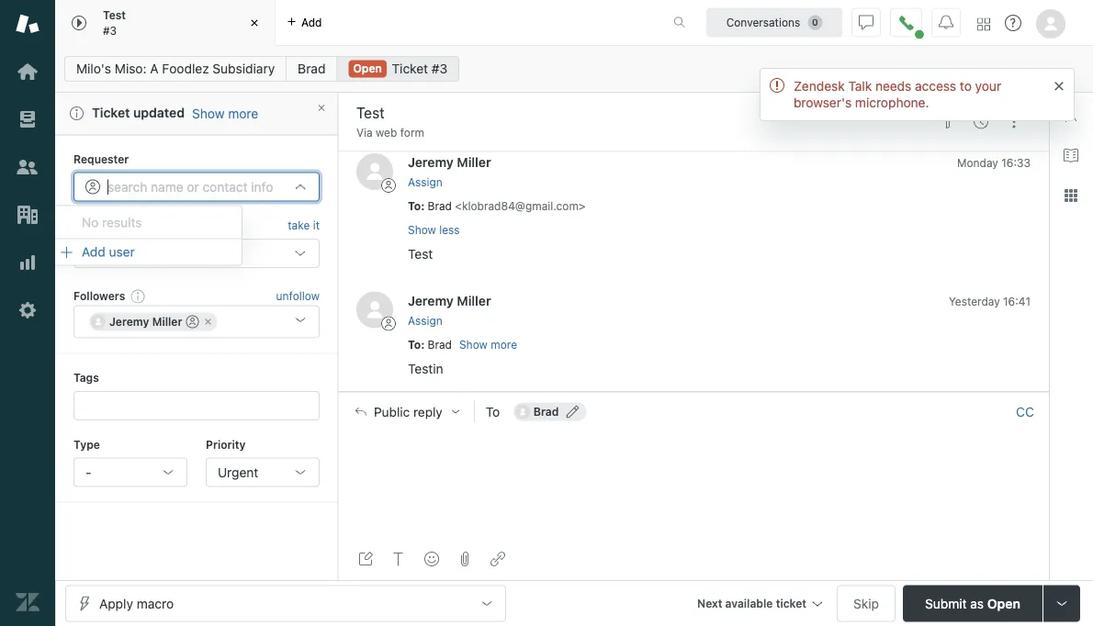 Task type: vqa. For each thing, say whether or not it's contained in the screenshot.
'Meet' to the left
no



Task type: locate. For each thing, give the bounding box(es) containing it.
avatar image for test
[[357, 153, 393, 190]]

zendesk
[[794, 79, 845, 94]]

: up testin
[[421, 338, 425, 351]]

: up show less
[[421, 200, 425, 212]]

0 vertical spatial miller
[[457, 155, 491, 170]]

public
[[374, 404, 410, 419]]

1 vertical spatial test
[[408, 246, 433, 261]]

to left "klobrad84@gmail.com" image
[[486, 404, 500, 419]]

2 avatar image from the top
[[357, 292, 393, 329]]

jeremy miller assign down form
[[408, 155, 491, 189]]

1 vertical spatial jeremy miller link
[[408, 293, 491, 308]]

assign for test
[[408, 176, 443, 189]]

test up miso:
[[103, 9, 126, 22]]

#3 inside test #3
[[103, 24, 117, 37]]

show more button
[[192, 105, 258, 122], [459, 337, 517, 353]]

ticket for ticket updated show more
[[92, 105, 130, 120]]

to
[[960, 79, 972, 94]]

submit
[[925, 596, 967, 612]]

avatar image down via
[[357, 153, 393, 190]]

open
[[353, 62, 382, 75], [988, 596, 1021, 612]]

0 horizontal spatial open
[[353, 62, 382, 75]]

less
[[439, 224, 460, 237]]

tabs tab list
[[55, 0, 654, 46]]

test inside conversationlabel log
[[408, 246, 433, 261]]

conversations
[[727, 16, 801, 29]]

0 vertical spatial jeremy
[[408, 155, 454, 170]]

apps image
[[1064, 188, 1079, 203]]

macro
[[137, 596, 174, 612]]

0 vertical spatial to
[[408, 200, 421, 212]]

urgent
[[218, 465, 259, 480]]

ticket inside ticket updated show more
[[92, 105, 130, 120]]

2 vertical spatial to
[[486, 404, 500, 419]]

0 vertical spatial assign
[[408, 176, 443, 189]]

brad up testin
[[428, 338, 452, 351]]

miller up to : brad show more
[[457, 293, 491, 308]]

0 vertical spatial assign button
[[408, 174, 443, 190]]

ticket
[[776, 598, 807, 611]]

1 avatar image from the top
[[357, 153, 393, 190]]

no
[[82, 215, 99, 230]]

0 vertical spatial more
[[228, 105, 258, 121]]

0 vertical spatial open
[[353, 62, 382, 75]]

open right as at right
[[988, 596, 1021, 612]]

additional actions image
[[928, 156, 943, 170]]

draft mode image
[[358, 552, 373, 567]]

avatar image right unfollow button
[[357, 292, 393, 329]]

jeremy for test
[[408, 155, 454, 170]]

jeremy miller
[[109, 316, 182, 328]]

show more button up "klobrad84@gmail.com" image
[[459, 337, 517, 353]]

2 vertical spatial miller
[[152, 316, 182, 328]]

show more button down the subsidiary
[[192, 105, 258, 122]]

assignee* element
[[74, 239, 320, 268]]

#3 inside secondary element
[[432, 61, 448, 76]]

skip
[[854, 596, 879, 612]]

requester list box
[[48, 205, 243, 266]]

jeremy down form
[[408, 155, 454, 170]]

2 vertical spatial show
[[459, 339, 488, 352]]

jeremy miller link down form
[[408, 155, 491, 170]]

assign up show less
[[408, 176, 443, 189]]

0 vertical spatial :
[[421, 200, 425, 212]]

web
[[376, 126, 397, 139]]

0 vertical spatial test
[[103, 9, 126, 22]]

jeremy down "info on adding followers" image
[[109, 316, 149, 328]]

1 vertical spatial ticket
[[92, 105, 130, 120]]

miller up to : brad <klobrad84@gmail.com>
[[457, 155, 491, 170]]

1 horizontal spatial test
[[408, 246, 433, 261]]

alert
[[55, 93, 338, 135]]

milo's miso: a foodlez subsidiary link
[[64, 56, 287, 82]]

1 horizontal spatial show
[[408, 224, 436, 237]]

assign button for testin
[[408, 312, 443, 329]]

to : brad <klobrad84@gmail.com>
[[408, 200, 586, 212]]

1 vertical spatial avatar image
[[357, 292, 393, 329]]

submit as open
[[925, 596, 1021, 612]]

to up testin
[[408, 338, 421, 351]]

more down the subsidiary
[[228, 105, 258, 121]]

1 horizontal spatial open
[[988, 596, 1021, 612]]

Subject field
[[353, 102, 928, 124]]

apply
[[99, 596, 133, 612]]

next available ticket button
[[689, 586, 830, 625]]

remove image
[[203, 317, 214, 328]]

milo's miso: a foodlez subsidiary
[[76, 61, 275, 76]]

: inside to : brad show more
[[421, 338, 425, 351]]

Requester field
[[108, 179, 286, 195]]

monday 16:33
[[958, 157, 1031, 169]]

1 vertical spatial to
[[408, 338, 421, 351]]

×
[[1054, 73, 1065, 95]]

0 horizontal spatial show more button
[[192, 105, 258, 122]]

get help image
[[1005, 15, 1022, 31]]

jeremy miller link for test
[[408, 155, 491, 170]]

show
[[192, 105, 225, 121], [408, 224, 436, 237], [459, 339, 488, 352]]

ticket down the milo's
[[92, 105, 130, 120]]

displays possible ticket submission types image
[[1055, 597, 1070, 612]]

assign up to : brad show more
[[408, 314, 443, 327]]

jeremy miller link
[[408, 155, 491, 170], [408, 293, 491, 308]]

avatar image for testin
[[357, 292, 393, 329]]

1 horizontal spatial ticket
[[392, 61, 428, 76]]

take it
[[288, 219, 320, 232]]

ticket #3
[[392, 61, 448, 76]]

jeremy inside "jeremy miller" option
[[109, 316, 149, 328]]

2 jeremy miller assign from the top
[[408, 293, 491, 327]]

1 vertical spatial assign
[[408, 314, 443, 327]]

brad up close ticket collision notification image
[[298, 61, 326, 76]]

1 assign from the top
[[408, 176, 443, 189]]

open down tabs 'tab list'
[[353, 62, 382, 75]]

ticket up form
[[392, 61, 428, 76]]

needs
[[876, 79, 912, 94]]

test #3
[[103, 9, 126, 37]]

zendesk products image
[[978, 18, 991, 31]]

requester element
[[74, 172, 320, 202]]

1 vertical spatial miller
[[457, 293, 491, 308]]

Tags field
[[87, 397, 302, 415]]

more up "klobrad84@gmail.com" image
[[491, 339, 517, 352]]

get started image
[[16, 60, 40, 84]]

0 horizontal spatial ticket
[[92, 105, 130, 120]]

0 vertical spatial jeremy miller assign
[[408, 155, 491, 189]]

test
[[103, 9, 126, 22], [408, 246, 433, 261]]

assign button up show less
[[408, 174, 443, 190]]

jeremy
[[408, 155, 454, 170], [408, 293, 454, 308], [109, 316, 149, 328]]

1 vertical spatial more
[[491, 339, 517, 352]]

test for test
[[408, 246, 433, 261]]

1 jeremy miller assign from the top
[[408, 155, 491, 189]]

to for to : brad <klobrad84@gmail.com>
[[408, 200, 421, 212]]

1 horizontal spatial show more button
[[459, 337, 517, 353]]

0 horizontal spatial test
[[103, 9, 126, 22]]

to
[[408, 200, 421, 212], [408, 338, 421, 351], [486, 404, 500, 419]]

0 horizontal spatial #3
[[103, 24, 117, 37]]

1 assign button from the top
[[408, 174, 443, 190]]

2 assign button from the top
[[408, 312, 443, 329]]

more
[[228, 105, 258, 121], [491, 339, 517, 352]]

:
[[421, 200, 425, 212], [421, 338, 425, 351]]

unfollow button
[[276, 288, 320, 304]]

0 horizontal spatial show
[[192, 105, 225, 121]]

1 horizontal spatial #3
[[432, 61, 448, 76]]

no results
[[82, 215, 142, 230]]

Yesterday 16:41 text field
[[949, 295, 1031, 308]]

jeremy miller assign up to : brad show more
[[408, 293, 491, 327]]

via
[[357, 126, 373, 139]]

tab
[[55, 0, 276, 46]]

insert emojis image
[[425, 552, 439, 567]]

urgent button
[[206, 458, 320, 487]]

1 vertical spatial #3
[[432, 61, 448, 76]]

2 : from the top
[[421, 338, 425, 351]]

1 vertical spatial show more button
[[459, 337, 517, 353]]

show more button for show
[[459, 337, 517, 353]]

show inside button
[[408, 224, 436, 237]]

0 vertical spatial avatar image
[[357, 153, 393, 190]]

0 vertical spatial ticket
[[392, 61, 428, 76]]

1 jeremy miller link from the top
[[408, 155, 491, 170]]

avatar image
[[357, 153, 393, 190], [357, 292, 393, 329]]

brad link
[[286, 56, 338, 82]]

1 : from the top
[[421, 200, 425, 212]]

to inside to : brad show more
[[408, 338, 421, 351]]

ticket
[[392, 61, 428, 76], [92, 105, 130, 120]]

assign for testin
[[408, 314, 443, 327]]

organizations image
[[16, 203, 40, 227]]

miller left 'user is an agent' image
[[152, 316, 182, 328]]

jeremy up to : brad show more
[[408, 293, 454, 308]]

main element
[[0, 0, 55, 627]]

edit user image
[[566, 405, 579, 418]]

add link (cmd k) image
[[491, 552, 505, 567]]

assign button up to : brad show more
[[408, 312, 443, 329]]

format text image
[[391, 552, 406, 567]]

miller
[[457, 155, 491, 170], [457, 293, 491, 308], [152, 316, 182, 328]]

1 vertical spatial :
[[421, 338, 425, 351]]

conversationlabel log
[[338, 139, 1049, 392]]

2 jeremy miller link from the top
[[408, 293, 491, 308]]

next available ticket
[[697, 598, 807, 611]]

2 vertical spatial jeremy
[[109, 316, 149, 328]]

0 vertical spatial show more button
[[192, 105, 258, 122]]

a
[[150, 61, 159, 76]]

2 assign from the top
[[408, 314, 443, 327]]

via web form
[[357, 126, 425, 139]]

1 vertical spatial assign button
[[408, 312, 443, 329]]

subsidiary
[[213, 61, 275, 76]]

1 vertical spatial jeremy miller assign
[[408, 293, 491, 327]]

2 horizontal spatial show
[[459, 339, 488, 352]]

views image
[[16, 108, 40, 131]]

test inside tab
[[103, 9, 126, 22]]

to for to : brad show more
[[408, 338, 421, 351]]

jeremy miller link up to : brad show more
[[408, 293, 491, 308]]

1 vertical spatial show
[[408, 224, 436, 237]]

assign button
[[408, 174, 443, 190], [408, 312, 443, 329]]

show inside ticket updated show more
[[192, 105, 225, 121]]

assign
[[408, 176, 443, 189], [408, 314, 443, 327]]

#3 for ticket #3
[[432, 61, 448, 76]]

- button
[[74, 458, 187, 487]]

0 horizontal spatial more
[[228, 105, 258, 121]]

test down show less
[[408, 246, 433, 261]]

available
[[726, 598, 773, 611]]

#3
[[103, 24, 117, 37], [432, 61, 448, 76]]

to for to
[[486, 404, 500, 419]]

show less button
[[408, 222, 460, 238]]

16:41
[[1004, 295, 1031, 308]]

0 vertical spatial show
[[192, 105, 225, 121]]

0 vertical spatial #3
[[103, 24, 117, 37]]

0 vertical spatial jeremy miller link
[[408, 155, 491, 170]]

customers image
[[16, 155, 40, 179]]

-
[[85, 465, 91, 480]]

reporting image
[[16, 251, 40, 275]]

1 horizontal spatial more
[[491, 339, 517, 352]]

to up show less
[[408, 200, 421, 212]]

results
[[102, 215, 142, 230]]

brad
[[298, 61, 326, 76], [428, 200, 452, 212], [428, 338, 452, 351], [534, 405, 559, 418]]

1 vertical spatial jeremy
[[408, 293, 454, 308]]

add button
[[276, 0, 333, 45]]

ticket inside secondary element
[[392, 61, 428, 76]]



Task type: describe. For each thing, give the bounding box(es) containing it.
<klobrad84@gmail.com>
[[455, 200, 586, 212]]

tags
[[74, 372, 99, 385]]

jeremy miller assign for test
[[408, 155, 491, 189]]

tab containing test
[[55, 0, 276, 46]]

microphone.
[[855, 95, 930, 110]]

monday
[[958, 157, 999, 169]]

take
[[288, 219, 310, 232]]

milo's
[[76, 61, 111, 76]]

16:33
[[1002, 157, 1031, 169]]

close ticket collision notification image
[[316, 102, 327, 113]]

jeremy for testin
[[408, 293, 454, 308]]

public reply button
[[339, 393, 474, 431]]

add user option
[[48, 238, 243, 266]]

updated
[[133, 105, 185, 120]]

form
[[400, 126, 425, 139]]

conversations button
[[707, 8, 843, 37]]

notifications image
[[939, 15, 954, 30]]

take it button
[[288, 217, 320, 235]]

user
[[109, 244, 135, 259]]

brad inside secondary element
[[298, 61, 326, 76]]

apply macro
[[99, 596, 174, 612]]

klobrad84@gmail.com image
[[515, 405, 530, 419]]

miller for testin
[[457, 293, 491, 308]]

as
[[971, 596, 984, 612]]

public reply
[[374, 404, 443, 419]]

show more button for more
[[192, 105, 258, 122]]

next
[[697, 598, 723, 611]]

type
[[74, 438, 100, 451]]

info on adding followers image
[[131, 289, 145, 303]]

add
[[301, 16, 322, 29]]

to : brad show more
[[408, 338, 517, 352]]

#3 for test #3
[[103, 24, 117, 37]]

brad up show less button
[[428, 200, 452, 212]]

add attachment image
[[458, 552, 472, 567]]

brad inside to : brad show more
[[428, 338, 452, 351]]

cc button
[[1016, 404, 1035, 420]]

events image
[[974, 115, 989, 129]]

Monday 16:33 text field
[[958, 157, 1031, 169]]

ticket for ticket #3
[[392, 61, 428, 76]]

zendesk talk needs access to your browser's microphone.
[[794, 79, 1002, 110]]

assign button for test
[[408, 174, 443, 190]]

× button
[[1054, 73, 1065, 95]]

millerjeremy500@gmail.com image
[[91, 315, 106, 329]]

show inside to : brad show more
[[459, 339, 488, 352]]

foodlez
[[162, 61, 209, 76]]

miso:
[[115, 61, 147, 76]]

talk
[[849, 79, 872, 94]]

customer context image
[[1064, 108, 1079, 122]]

admin image
[[16, 299, 40, 323]]

miller inside option
[[152, 316, 182, 328]]

followers element
[[74, 306, 320, 339]]

knowledge image
[[1064, 148, 1079, 163]]

jeremy miller assign for testin
[[408, 293, 491, 327]]

test for test #3
[[103, 9, 126, 22]]

priority
[[206, 438, 246, 451]]

brad right "klobrad84@gmail.com" image
[[534, 405, 559, 418]]

zendesk support image
[[16, 12, 40, 36]]

browser's
[[794, 95, 852, 110]]

testin
[[408, 361, 443, 376]]

unfollow
[[276, 290, 320, 303]]

more inside ticket updated show more
[[228, 105, 258, 121]]

reply
[[414, 404, 443, 419]]

followers
[[74, 290, 125, 302]]

button displays agent's chat status as invisible. image
[[859, 15, 874, 30]]

cc
[[1016, 404, 1035, 419]]

yesterday 16:41
[[949, 295, 1031, 308]]

: for to : brad <klobrad84@gmail.com>
[[421, 200, 425, 212]]

jeremy miller link for testin
[[408, 293, 491, 308]]

yesterday
[[949, 295, 1000, 308]]

requester
[[74, 153, 129, 166]]

1 vertical spatial open
[[988, 596, 1021, 612]]

more inside to : brad show more
[[491, 339, 517, 352]]

close image
[[245, 14, 264, 32]]

alert containing ticket updated
[[55, 93, 338, 135]]

show less
[[408, 224, 460, 237]]

assignee*
[[74, 219, 128, 232]]

user is an agent image
[[186, 316, 199, 328]]

open inside secondary element
[[353, 62, 382, 75]]

miller for test
[[457, 155, 491, 170]]

jeremy miller option
[[89, 313, 217, 331]]

your
[[976, 79, 1002, 94]]

: for to : brad show more
[[421, 338, 425, 351]]

skip button
[[837, 586, 896, 623]]

add user
[[82, 244, 135, 259]]

zendesk image
[[16, 591, 40, 615]]

secondary element
[[55, 51, 1094, 87]]

it
[[313, 219, 320, 232]]

access
[[915, 79, 957, 94]]

add
[[82, 244, 105, 259]]

ticket updated show more
[[92, 105, 258, 121]]

hide composer image
[[686, 384, 701, 399]]



